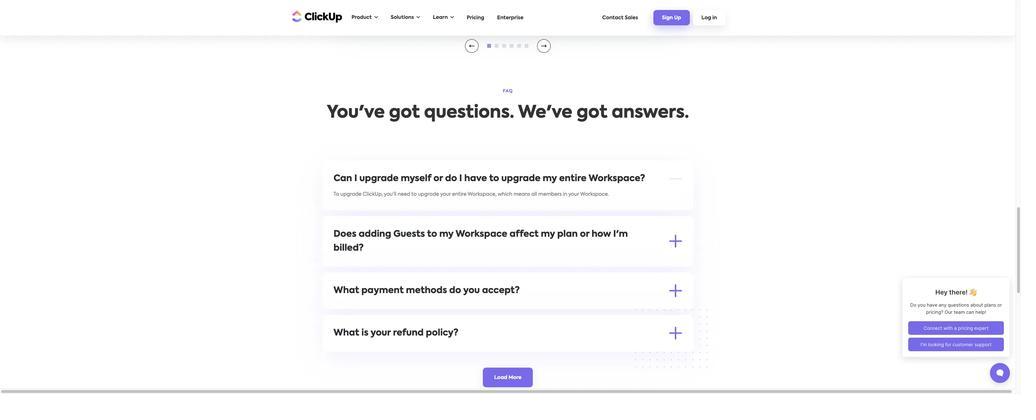 Task type: describe. For each thing, give the bounding box(es) containing it.
on
[[566, 261, 573, 266]]

for up policy?
[[438, 315, 445, 320]]

1 free from the left
[[334, 261, 344, 266]]

1 horizontal spatial unlimited
[[428, 261, 451, 266]]

10
[[402, 315, 407, 320]]

contact sales button
[[599, 12, 642, 24]]

you inside business plan: receive 10 guest seats for a 1 paid user workspace and 5 guest seats for each additional paid user you invite to your workspace
[[623, 315, 632, 320]]

we've
[[518, 104, 572, 122]]

and inside we have a 100% satisfaction guarantee. if for any reason, you're not satisfied with your purchase, simply let us know within 30 days and we'll be happy to issue you a full refund.
[[655, 346, 664, 351]]

what for what is your refund policy?
[[334, 329, 359, 338]]

can i upgrade myself or do i have to upgrade my entire workspace?
[[334, 174, 645, 183]]

have left an
[[407, 261, 419, 266]]

1 vertical spatial entire
[[452, 192, 467, 197]]

0 horizontal spatial guests
[[514, 261, 530, 266]]

1 horizontal spatial of
[[473, 261, 478, 266]]

1 vertical spatial do
[[449, 286, 461, 295]]

external inside free forever workspaces can have an unlimited number of members and guests at no charge. on the free forever plan, guests have full create and edit permissions, which cannot be modified. workspaces on a paid plan start with a limited number of external guest seats and unlimited read-only guests. the paid plan guest seats are as follows:
[[614, 270, 634, 275]]

0 horizontal spatial all
[[362, 304, 368, 309]]

us
[[597, 346, 603, 351]]

simply
[[573, 346, 589, 351]]

enterprise for enterprise
[[497, 15, 523, 20]]

free forever workspaces can have an unlimited number of members and guests at no charge. on the free forever plan, guests have full create and edit permissions, which cannot be modified. workspaces on a paid plan start with a limited number of external guest seats and unlimited read-only guests. the paid plan guest seats are as follows:
[[334, 261, 674, 284]]

danielle t image
[[469, 44, 475, 47]]

means
[[514, 192, 530, 197]]

more
[[508, 375, 522, 380]]

limited
[[569, 270, 586, 275]]

a right meeting
[[491, 304, 494, 309]]

about
[[432, 376, 447, 381]]

enterprise link
[[494, 12, 527, 24]]

1 vertical spatial business
[[505, 332, 526, 337]]

clickup,
[[363, 192, 383, 197]]

a inside unlimited plan: receive 5 guest seats for a 1 paid user workspace and 2 guest seats for each additional paid user you invite to your workspace
[[447, 297, 450, 302]]

as up not
[[489, 332, 494, 337]]

2 horizontal spatial of
[[607, 270, 612, 275]]

be inside "guests are intended for users external to your organization, if you add people inside your organization as guests they will be billed as paid users."
[[629, 350, 636, 355]]

you'll
[[384, 192, 397, 197]]

2 got from the left
[[577, 104, 607, 122]]

a right on
[[510, 270, 514, 275]]

billed
[[637, 350, 650, 355]]

users.
[[334, 359, 347, 364]]

we for what payment methods do you accept?
[[334, 304, 342, 309]]

how
[[592, 230, 611, 239]]

a left 100% on the left bottom
[[356, 346, 360, 351]]

let
[[590, 346, 596, 351]]

0 horizontal spatial workspaces
[[365, 261, 395, 266]]

to upgrade clickup, you'll need to upgrade your entire workspace, which means all members in your workspace.
[[334, 192, 609, 197]]

workspace inside does adding guests to my workspace affect my plan or how i'm billed?
[[456, 230, 508, 239]]

load more
[[494, 375, 522, 380]]

they
[[608, 350, 619, 355]]

credit
[[385, 304, 399, 309]]

paid inside "guests are intended for users external to your organization, if you add people inside your organization as guests they will be billed as paid users."
[[658, 350, 670, 355]]

learn
[[433, 15, 448, 20]]

any
[[447, 346, 456, 351]]

or inside does adding guests to my workspace affect my plan or how i'm billed?
[[580, 230, 590, 239]]

you've
[[327, 104, 385, 122]]

0 vertical spatial entire
[[559, 174, 587, 183]]

are inside free forever workspaces can have an unlimited number of members and guests at no charge. on the free forever plan, guests have full create and edit permissions, which cannot be modified. workspaces on a paid plan start with a limited number of external guest seats and unlimited read-only guests. the paid plan guest seats are as follows:
[[466, 279, 474, 284]]

does adding guests to my workspace affect my plan or how i'm billed?
[[334, 230, 628, 253]]

orders
[[452, 304, 468, 309]]

permissions,
[[373, 270, 403, 275]]

1 i from the left
[[354, 174, 357, 183]]

know
[[604, 346, 617, 351]]

plan: for unlimited
[[373, 297, 385, 302]]

2 vertical spatial of
[[453, 332, 458, 337]]

policy?
[[426, 329, 459, 338]]

upgrade up the means
[[502, 174, 541, 183]]

danielle t
[[347, 18, 376, 23]]

user down plan,
[[612, 297, 622, 302]]

head
[[334, 376, 347, 381]]

2 accept from the left
[[540, 304, 557, 309]]

members inside free forever workspaces can have an unlimited number of members and guests at no charge. on the free forever plan, guests have full create and edit permissions, which cannot be modified. workspaces on a paid plan start with a limited number of external guest seats and unlimited read-only guests. the paid plan guest seats are as follows:
[[479, 261, 502, 266]]

permissions
[[578, 332, 607, 337]]

0 vertical spatial all
[[532, 192, 537, 197]]

meeting
[[469, 304, 490, 309]]

advanced
[[552, 332, 577, 337]]

with for advanced
[[540, 332, 551, 337]]

as right billed
[[652, 350, 657, 355]]

permissions.
[[503, 376, 533, 381]]

to inside unlimited plan: receive 5 guest seats for a 1 paid user workspace and 2 guest seats for each additional paid user you invite to your workspace
[[648, 297, 653, 302]]

support
[[365, 376, 385, 381]]

5 inside unlimited plan: receive 5 guest seats for a 1 paid user workspace and 2 guest seats for each additional paid user you invite to your workspace
[[405, 297, 408, 302]]

organization
[[551, 350, 583, 355]]

billed?
[[334, 244, 364, 253]]

days
[[642, 346, 653, 351]]

1 for 5
[[451, 297, 453, 302]]

plan,
[[615, 261, 628, 266]]

for down "start"
[[551, 297, 558, 302]]

issue
[[365, 355, 377, 360]]

guests.
[[384, 279, 401, 284]]

sign
[[662, 15, 673, 20]]

0 vertical spatial which
[[498, 192, 512, 197]]

as inside free forever workspaces can have an unlimited number of members and guests at no charge. on the free forever plan, guests have full create and edit permissions, which cannot be modified. workspaces on a paid plan start with a limited number of external guest seats and unlimited read-only guests. the paid plan guest seats are as follows:
[[475, 279, 481, 284]]

5 inside business plan: receive 10 guest seats for a 1 paid user workspace and 5 guest seats for each additional paid user you invite to your workspace
[[517, 315, 520, 320]]

does
[[334, 230, 357, 239]]

we'll
[[666, 346, 677, 351]]

a down on
[[564, 270, 568, 275]]

be inside free forever workspaces can have an unlimited number of members and guests at no charge. on the free forever plan, guests have full create and edit permissions, which cannot be modified. workspaces on a paid plan start with a limited number of external guest seats and unlimited read-only guests. the paid plan guest seats are as follows:
[[439, 270, 446, 275]]

sign up
[[662, 15, 681, 20]]

have up to upgrade clickup, you'll need to upgrade your entire workspace, which means all members in your workspace.
[[464, 174, 487, 183]]

product
[[352, 15, 372, 20]]

external inside "guests are intended for users external to your organization, if you add people inside your organization as guests they will be billed as paid users."
[[406, 350, 427, 355]]

with inside free forever workspaces can have an unlimited number of members and guests at no charge. on the free forever plan, guests have full create and edit permissions, which cannot be modified. workspaces on a paid plan start with a limited number of external guest seats and unlimited read-only guests. the paid plan guest seats are as follows:
[[552, 270, 563, 275]]

a inside business plan: receive 10 guest seats for a 1 paid user workspace and 5 guest seats for each additional paid user you invite to your workspace
[[446, 315, 449, 320]]

full inside free forever workspaces can have an unlimited number of members and guests at no charge. on the free forever plan, guests have full create and edit permissions, which cannot be modified. workspaces on a paid plan start with a limited number of external guest seats and unlimited read-only guests. the paid plan guest seats are as follows:
[[659, 261, 667, 266]]

users
[[393, 350, 405, 355]]

workspace?
[[589, 174, 645, 183]]

product button
[[348, 10, 381, 25]]

only
[[372, 279, 382, 284]]

2 free from the left
[[584, 261, 595, 266]]

0 horizontal spatial number
[[433, 332, 452, 337]]

load more button
[[483, 368, 533, 387]]

each for 2
[[559, 297, 572, 302]]

create
[[334, 270, 350, 275]]

receive for 5
[[386, 297, 404, 302]]

satisfaction
[[375, 346, 404, 351]]

if
[[480, 350, 483, 355]]

1 horizontal spatial the
[[496, 332, 504, 337]]

an
[[420, 261, 427, 266]]

upgrade down myself
[[418, 192, 439, 197]]

solutions
[[391, 15, 414, 20]]

within
[[618, 346, 633, 351]]

major
[[369, 304, 383, 309]]

if
[[434, 346, 437, 351]]

add
[[494, 350, 504, 355]]

testimonial navigation navigation
[[487, 44, 529, 48]]

to inside we have a 100% satisfaction guarantee. if for any reason, you're not satisfied with your purchase, simply let us know within 30 days and we'll be happy to issue you a full refund.
[[358, 355, 364, 360]]

start
[[539, 270, 551, 275]]

what payment methods do you accept?
[[334, 286, 520, 295]]

myself
[[401, 174, 431, 183]]

you inside "guests are intended for users external to your organization, if you add people inside your organization as guests they will be billed as paid users."
[[484, 350, 493, 355]]

you're
[[476, 346, 491, 351]]

can
[[396, 261, 406, 266]]

have inside we have a 100% satisfaction guarantee. if for any reason, you're not satisfied with your purchase, simply let us know within 30 days and we'll be happy to issue you a full refund.
[[343, 346, 355, 351]]

0 horizontal spatial or
[[434, 174, 443, 183]]

contact
[[602, 15, 623, 20]]

1 horizontal spatial in
[[712, 15, 717, 20]]

0 horizontal spatial unlimited
[[334, 279, 357, 284]]

1 vertical spatial enterprise
[[426, 304, 451, 309]]

sales
[[625, 15, 638, 20]]

0 horizontal spatial in
[[563, 192, 567, 197]]

and inside unlimited plan: receive 5 guest seats for a 1 paid user workspace and 2 guest seats for each additional paid user you invite to your workspace
[[507, 297, 517, 302]]

guests inside "guests are intended for users external to your organization, if you add people inside your organization as guests they will be billed as paid users."
[[591, 350, 607, 355]]

support doc link
[[365, 376, 396, 381]]

intended
[[361, 350, 383, 355]]

we for what is your refund policy?
[[334, 346, 342, 351]]

you've got questions. we've got answers.
[[327, 104, 689, 122]]



Task type: vqa. For each thing, say whether or not it's contained in the screenshot.
the right Forms
no



Task type: locate. For each thing, give the bounding box(es) containing it.
to inside business plan: receive 10 guest seats for a 1 paid user workspace and 5 guest seats for each additional paid user you invite to your workspace
[[647, 315, 653, 320]]

0 vertical spatial external
[[614, 270, 634, 275]]

1 forever from the left
[[346, 261, 364, 266]]

receive inside unlimited plan: receive 5 guest seats for a 1 paid user workspace and 2 guest seats for each additional paid user you invite to your workspace
[[386, 297, 404, 302]]

options
[[608, 332, 627, 337]]

guests right plan,
[[629, 261, 645, 266]]

learn
[[404, 376, 416, 381]]

2 vertical spatial number
[[433, 332, 452, 337]]

plan: inside business plan: receive 10 guest seats for a 1 paid user workspace and 5 guest seats for each additional paid user you invite to your workspace
[[370, 315, 382, 320]]

each down the bank
[[559, 315, 571, 320]]

log in
[[701, 15, 717, 20]]

be inside we have a 100% satisfaction guarantee. if for any reason, you're not satisfied with your purchase, simply let us know within 30 days and we'll be happy to issue you a full refund.
[[334, 355, 340, 360]]

affect
[[510, 230, 539, 239]]

1 horizontal spatial enterprise
[[426, 304, 451, 309]]

accept right the also
[[540, 304, 557, 309]]

workspaces
[[365, 261, 395, 266], [471, 270, 501, 275]]

0 vertical spatial plan:
[[373, 297, 385, 302]]

we down create
[[334, 304, 342, 309]]

reason,
[[457, 346, 475, 351]]

user up options
[[612, 315, 622, 320]]

pricing
[[467, 15, 484, 20]]

0 vertical spatial in
[[712, 15, 717, 20]]

as left let
[[584, 350, 590, 355]]

in
[[712, 15, 717, 20], [563, 192, 567, 197]]

contact sales
[[602, 15, 638, 20]]

2 i from the left
[[459, 174, 462, 183]]

do up to upgrade clickup, you'll need to upgrade your entire workspace, which means all members in your workspace.
[[445, 174, 457, 183]]

and
[[503, 261, 513, 266], [351, 270, 361, 275], [664, 270, 674, 275], [507, 297, 517, 302], [506, 315, 516, 320], [655, 346, 664, 351], [477, 376, 487, 381]]

i'm
[[613, 230, 628, 239]]

free up create
[[334, 261, 344, 266]]

additional down transfers.
[[572, 315, 598, 320]]

full inside we have a 100% satisfaction guarantee. if for any reason, you're not satisfied with your purchase, simply let us know within 30 days and we'll be happy to issue you a full refund.
[[392, 355, 400, 360]]

1 vertical spatial are
[[352, 350, 360, 355]]

a up we accept all major credit cards! for enterprise orders meeting a minimum we also accept bank transfers. at the bottom of the page
[[447, 297, 450, 302]]

invite for business plan: receive 10 guest seats for a 1 paid user workspace and 5 guest seats for each additional paid user you invite to your workspace
[[633, 315, 646, 320]]

2 horizontal spatial with
[[552, 270, 563, 275]]

all right the means
[[532, 192, 537, 197]]

additional up transfers.
[[573, 297, 598, 302]]

0 vertical spatial with
[[552, 270, 563, 275]]

as left follows:
[[475, 279, 481, 284]]

what for what payment methods do you accept?
[[334, 286, 359, 295]]

1 horizontal spatial be
[[439, 270, 446, 275]]

0 vertical spatial full
[[659, 261, 667, 266]]

additional inside business plan: receive 10 guest seats for a 1 paid user workspace and 5 guest seats for each additional paid user you invite to your workspace
[[572, 315, 598, 320]]

1 horizontal spatial external
[[614, 270, 634, 275]]

all
[[532, 192, 537, 197], [362, 304, 368, 309]]

unlimited up cannot
[[428, 261, 451, 266]]

0 horizontal spatial the
[[409, 332, 417, 337]]

0 horizontal spatial full
[[392, 355, 400, 360]]

0 vertical spatial 1
[[451, 297, 453, 302]]

1 vertical spatial receive
[[383, 315, 401, 320]]

1 horizontal spatial forever
[[596, 261, 614, 266]]

guests inside "guests are intended for users external to your organization, if you add people inside your organization as guests they will be billed as paid users."
[[334, 350, 350, 355]]

0 horizontal spatial which
[[404, 270, 419, 275]]

unlimited down create
[[334, 279, 357, 284]]

0 vertical spatial business
[[348, 315, 368, 320]]

the inside free forever workspaces can have an unlimited number of members and guests at no charge. on the free forever plan, guests have full create and edit permissions, which cannot be modified. workspaces on a paid plan start with a limited number of external guest seats and unlimited read-only guests. the paid plan guest seats are as follows:
[[574, 261, 583, 266]]

members right the means
[[539, 192, 562, 197]]

1 vertical spatial be
[[629, 350, 636, 355]]

1 vertical spatial invite
[[633, 315, 646, 320]]

30
[[634, 346, 641, 351]]

0 vertical spatial workspaces
[[365, 261, 395, 266]]

organization,
[[446, 350, 479, 355]]

workspaces up follows:
[[471, 270, 501, 275]]

2 we from the top
[[334, 346, 342, 351]]

plan down at
[[527, 270, 538, 275]]

guests up happy
[[334, 350, 350, 355]]

forever left plan,
[[596, 261, 614, 266]]

for down what payment methods do you accept?
[[438, 297, 445, 302]]

2 horizontal spatial guests
[[629, 261, 645, 266]]

satisfied
[[502, 346, 523, 351]]

have right plan,
[[646, 261, 658, 266]]

plan: right is
[[374, 332, 386, 337]]

receive for 10
[[383, 315, 401, 320]]

each inside unlimited plan: receive 5 guest seats for a 1 paid user workspace and 2 guest seats for each additional paid user you invite to your workspace
[[559, 297, 572, 302]]

2 vertical spatial enterprise
[[348, 332, 373, 337]]

2 horizontal spatial be
[[629, 350, 636, 355]]

0 horizontal spatial i
[[354, 174, 357, 183]]

invite inside unlimited plan: receive 5 guest seats for a 1 paid user workspace and 2 guest seats for each additional paid user you invite to your workspace
[[634, 297, 647, 302]]

in left workspace.
[[563, 192, 567, 197]]

each up the bank
[[559, 297, 572, 302]]

0 horizontal spatial plan
[[425, 279, 436, 284]]

t
[[372, 18, 376, 23]]

1 vertical spatial plan:
[[370, 315, 382, 320]]

guest
[[635, 270, 649, 275], [437, 279, 450, 284], [409, 297, 423, 302], [522, 297, 536, 302], [409, 315, 422, 320], [521, 315, 535, 320], [460, 332, 473, 337], [448, 376, 462, 381], [488, 376, 502, 381]]

plan,
[[527, 332, 539, 337]]

plan: for business
[[370, 315, 382, 320]]

each for 5
[[559, 315, 571, 320]]

guests left at
[[514, 261, 530, 266]]

2 vertical spatial plan:
[[374, 332, 386, 337]]

0 horizontal spatial enterprise
[[348, 332, 373, 337]]

accept down the 'unlimited'
[[343, 304, 361, 309]]

1 vertical spatial or
[[580, 230, 590, 239]]

0 vertical spatial do
[[445, 174, 457, 183]]

0 vertical spatial enterprise
[[497, 15, 523, 20]]

with down plan,
[[524, 346, 535, 351]]

entire left workspace,
[[452, 192, 467, 197]]

of down does adding guests to my workspace affect my plan or how i'm billed?
[[473, 261, 478, 266]]

the right on
[[574, 261, 583, 266]]

plan: up the major
[[373, 297, 385, 302]]

at
[[532, 261, 537, 266]]

1 vertical spatial workspaces
[[471, 270, 501, 275]]

danielle t link
[[340, 0, 676, 28]]

5 down we
[[517, 315, 520, 320]]

0 vertical spatial plan
[[557, 230, 578, 239]]

1 vertical spatial number
[[587, 270, 606, 275]]

to inside does adding guests to my workspace affect my plan or how i'm billed?
[[427, 230, 437, 239]]

1 we from the top
[[334, 304, 342, 309]]

user down we accept all major credit cards! for enterprise orders meeting a minimum we also accept bank transfers. at the bottom of the page
[[466, 315, 476, 320]]

receives
[[387, 332, 408, 337]]

a up policy?
[[446, 315, 449, 320]]

number up modified.
[[452, 261, 471, 266]]

plan up on
[[557, 230, 578, 239]]

with for your
[[524, 346, 535, 351]]

upgrade right to
[[341, 192, 362, 197]]

1 vertical spatial plan
[[527, 270, 538, 275]]

for inside we have a 100% satisfaction guarantee. if for any reason, you're not satisfied with your purchase, simply let us know within 30 days and we'll be happy to issue you a full refund.
[[438, 346, 445, 351]]

are down modified.
[[466, 279, 474, 284]]

1 up the orders
[[451, 297, 453, 302]]

plan: inside unlimited plan: receive 5 guest seats for a 1 paid user workspace and 2 guest seats for each additional paid user you invite to your workspace
[[373, 297, 385, 302]]

1 vertical spatial full
[[392, 355, 400, 360]]

1 horizontal spatial entire
[[559, 174, 587, 183]]

i
[[354, 174, 357, 183], [459, 174, 462, 183]]

members up follows:
[[479, 261, 502, 266]]

guests inside does adding guests to my workspace affect my plan or how i'm billed?
[[394, 230, 425, 239]]

enterprise up the testimonial navigation navigation on the top of page
[[497, 15, 523, 20]]

plan inside does adding guests to my workspace affect my plan or how i'm billed?
[[557, 230, 578, 239]]

questions.
[[424, 104, 514, 122]]

0 horizontal spatial with
[[524, 346, 535, 351]]

1 vertical spatial unlimited
[[334, 279, 357, 284]]

refund.
[[401, 355, 418, 360]]

do up the orders
[[449, 286, 461, 295]]

receive inside business plan: receive 10 guest seats for a 1 paid user workspace and 5 guest seats for each additional paid user you invite to your workspace
[[383, 315, 401, 320]]

receive up credit on the left
[[386, 297, 404, 302]]

1 what from the top
[[334, 286, 359, 295]]

1 horizontal spatial with
[[540, 332, 551, 337]]

with down charge.
[[552, 270, 563, 275]]

100%
[[361, 346, 374, 351]]

need
[[398, 192, 410, 197]]

and inside business plan: receive 10 guest seats for a 1 paid user workspace and 5 guest seats for each additional paid user you invite to your workspace
[[506, 315, 516, 320]]

business plan: receive 10 guest seats for a 1 paid user workspace and 5 guest seats for each additional paid user you invite to your workspace
[[348, 315, 665, 329]]

for
[[438, 297, 445, 302], [551, 297, 558, 302], [438, 315, 445, 320], [551, 315, 558, 320], [438, 346, 445, 351], [385, 350, 391, 355]]

plan: for enterprise
[[374, 332, 386, 337]]

people
[[506, 350, 523, 355]]

1 got from the left
[[389, 104, 420, 122]]

are inside "guests are intended for users external to your organization, if you add people inside your organization as guests they will be billed as paid users."
[[352, 350, 360, 355]]

1 vertical spatial in
[[563, 192, 567, 197]]

entire up workspace.
[[559, 174, 587, 183]]

free up limited
[[584, 261, 595, 266]]

be left happy
[[334, 355, 340, 360]]

1 inside unlimited plan: receive 5 guest seats for a 1 paid user workspace and 2 guest seats for each additional paid user you invite to your workspace
[[451, 297, 453, 302]]

no
[[538, 261, 545, 266]]

to inside "guests are intended for users external to your organization, if you add people inside your organization as guests they will be billed as paid users."
[[428, 350, 433, 355]]

of right limited
[[607, 270, 612, 275]]

0 horizontal spatial accept
[[343, 304, 361, 309]]

0 vertical spatial number
[[452, 261, 471, 266]]

for left users
[[385, 350, 391, 355]]

methods
[[406, 286, 447, 295]]

number up if
[[433, 332, 452, 337]]

2 what from the top
[[334, 329, 359, 338]]

guests up can
[[394, 230, 425, 239]]

5 up the cards!
[[405, 297, 408, 302]]

you inside we have a 100% satisfaction guarantee. if for any reason, you're not satisfied with your purchase, simply let us know within 30 days and we'll be happy to issue you a full refund.
[[378, 355, 387, 360]]

2 horizontal spatial number
[[587, 270, 606, 275]]

plan: down the major
[[370, 315, 382, 320]]

of
[[473, 261, 478, 266], [607, 270, 612, 275], [453, 332, 458, 337]]

1 horizontal spatial all
[[532, 192, 537, 197]]

business up is
[[348, 315, 368, 320]]

additional for 2
[[573, 297, 598, 302]]

be right will
[[629, 350, 636, 355]]

additional for 5
[[572, 315, 598, 320]]

0 horizontal spatial free
[[334, 261, 344, 266]]

guests left they
[[591, 350, 607, 355]]

1 horizontal spatial free
[[584, 261, 595, 266]]

forever up edit
[[346, 261, 364, 266]]

1 horizontal spatial workspaces
[[471, 270, 501, 275]]

0 vertical spatial of
[[473, 261, 478, 266]]

the left same at the left bottom
[[409, 332, 417, 337]]

i up to upgrade clickup, you'll need to upgrade your entire workspace, which means all members in your workspace.
[[459, 174, 462, 183]]

or left how at bottom
[[580, 230, 590, 239]]

1 vertical spatial we
[[334, 346, 342, 351]]

additional inside unlimited plan: receive 5 guest seats for a 1 paid user workspace and 2 guest seats for each additional paid user you invite to your workspace
[[573, 297, 598, 302]]

more
[[417, 376, 430, 381]]

be right cannot
[[439, 270, 446, 275]]

each inside business plan: receive 10 guest seats for a 1 paid user workspace and 5 guest seats for each additional paid user you invite to your workspace
[[559, 315, 571, 320]]

are up happy
[[352, 350, 360, 355]]

workspaces up permissions, at the left bottom
[[365, 261, 395, 266]]

with inside we have a 100% satisfaction guarantee. if for any reason, you're not satisfied with your purchase, simply let us know within 30 days and we'll be happy to issue you a full refund.
[[524, 346, 535, 351]]

0 vertical spatial or
[[434, 174, 443, 183]]

1 horizontal spatial guests
[[591, 350, 607, 355]]

read-
[[358, 279, 372, 284]]

same
[[418, 332, 432, 337]]

also
[[528, 304, 538, 309]]

got
[[389, 104, 420, 122], [577, 104, 607, 122]]

adding
[[359, 230, 391, 239]]

minimum
[[496, 304, 519, 309]]

0 horizontal spatial members
[[479, 261, 502, 266]]

1 horizontal spatial plan
[[527, 270, 538, 275]]

i right can
[[354, 174, 357, 183]]

2 horizontal spatial enterprise
[[497, 15, 523, 20]]

enterprise up 100% on the left bottom
[[348, 332, 373, 337]]

the up not
[[496, 332, 504, 337]]

invite inside business plan: receive 10 guest seats for a 1 paid user workspace and 5 guest seats for each additional paid user you invite to your workspace
[[633, 315, 646, 320]]

0 vertical spatial unlimited
[[428, 261, 451, 266]]

free
[[334, 261, 344, 266], [584, 261, 595, 266]]

what left is
[[334, 329, 359, 338]]

with right plan,
[[540, 332, 551, 337]]

1 vertical spatial which
[[404, 270, 419, 275]]

can
[[334, 174, 352, 183]]

0 vertical spatial receive
[[386, 297, 404, 302]]

external down plan,
[[614, 270, 634, 275]]

invite for unlimited plan: receive 5 guest seats for a 1 paid user workspace and 2 guest seats for each additional paid user you invite to your workspace
[[634, 297, 647, 302]]

1 horizontal spatial full
[[659, 261, 667, 266]]

a down satisfaction
[[388, 355, 391, 360]]

0 horizontal spatial guests
[[334, 350, 350, 355]]

do
[[445, 174, 457, 183], [449, 286, 461, 295]]

all down the 'unlimited'
[[362, 304, 368, 309]]

0 vertical spatial guests
[[394, 230, 425, 239]]

cards!
[[400, 304, 416, 309]]

1 down the orders
[[451, 315, 452, 320]]

we inside we have a 100% satisfaction guarantee. if for any reason, you're not satisfied with your purchase, simply let us know within 30 days and we'll be happy to issue you a full refund.
[[334, 346, 342, 351]]

0 horizontal spatial of
[[453, 332, 458, 337]]

not
[[492, 346, 501, 351]]

danielle t image
[[541, 44, 547, 47]]

0 horizontal spatial external
[[406, 350, 427, 355]]

1 vertical spatial 1
[[451, 315, 452, 320]]

0 vertical spatial we
[[334, 304, 342, 309]]

1 horizontal spatial guests
[[394, 230, 425, 239]]

refund
[[393, 329, 424, 338]]

receive down credit on the left
[[383, 315, 401, 320]]

we
[[334, 304, 342, 309], [334, 346, 342, 351]]

are
[[466, 279, 474, 284], [352, 350, 360, 355]]

user up we accept all major credit cards! for enterprise orders meeting a minimum we also accept bank transfers. at the bottom of the page
[[467, 297, 477, 302]]

0 horizontal spatial business
[[348, 315, 368, 320]]

enterprise right for
[[426, 304, 451, 309]]

2 horizontal spatial plan
[[557, 230, 578, 239]]

which up the at the left of page
[[404, 270, 419, 275]]

number right limited
[[587, 270, 606, 275]]

log in link
[[693, 10, 726, 25]]

your inside business plan: receive 10 guest seats for a 1 paid user workspace and 5 guest seats for each additional paid user you invite to your workspace
[[654, 315, 665, 320]]

1 vertical spatial all
[[362, 304, 368, 309]]

in right log
[[712, 15, 717, 20]]

we up "users."
[[334, 346, 342, 351]]

sign up button
[[653, 10, 690, 25]]

we
[[520, 304, 527, 309]]

2 vertical spatial with
[[524, 346, 535, 351]]

clickup image
[[290, 9, 342, 23]]

workspace
[[456, 230, 508, 239], [478, 297, 506, 302], [348, 306, 376, 311], [477, 315, 505, 320], [348, 324, 376, 329]]

your inside we have a 100% satisfaction guarantee. if for any reason, you're not satisfied with your purchase, simply let us know within 30 days and we'll be happy to issue you a full refund.
[[536, 346, 546, 351]]

0 horizontal spatial 5
[[405, 297, 408, 302]]

1 horizontal spatial accept
[[540, 304, 557, 309]]

business inside business plan: receive 10 guest seats for a 1 paid user workspace and 5 guest seats for each additional paid user you invite to your workspace
[[348, 315, 368, 320]]

2 vertical spatial plan
[[425, 279, 436, 284]]

faq
[[503, 89, 513, 93]]

this
[[355, 376, 363, 381]]

0 vertical spatial members
[[539, 192, 562, 197]]

guests are intended for users external to your organization, if you add people inside your organization as guests they will be billed as paid users.
[[334, 350, 670, 364]]

1 vertical spatial members
[[479, 261, 502, 266]]

0 horizontal spatial entire
[[452, 192, 467, 197]]

of up any
[[453, 332, 458, 337]]

1 vertical spatial 5
[[517, 315, 520, 320]]

1 horizontal spatial are
[[466, 279, 474, 284]]

purchase,
[[548, 346, 572, 351]]

1 vertical spatial external
[[406, 350, 427, 355]]

payment
[[362, 286, 404, 295]]

upgrade up clickup,
[[360, 174, 399, 183]]

plan
[[557, 230, 578, 239], [527, 270, 538, 275], [425, 279, 436, 284]]

1 horizontal spatial business
[[505, 332, 526, 337]]

for up advanced
[[551, 315, 558, 320]]

business up satisfied
[[505, 332, 526, 337]]

what is your refund policy?
[[334, 329, 459, 338]]

paid
[[515, 270, 526, 275], [412, 279, 423, 284], [454, 297, 466, 302], [600, 297, 611, 302], [454, 315, 465, 320], [599, 315, 610, 320], [658, 350, 670, 355]]

what
[[334, 286, 359, 295], [334, 329, 359, 338]]

what up the 'unlimited'
[[334, 286, 359, 295]]

your inside unlimited plan: receive 5 guest seats for a 1 paid user workspace and 2 guest seats for each additional paid user you invite to your workspace
[[655, 297, 665, 302]]

bank
[[559, 304, 571, 309]]

0 horizontal spatial are
[[352, 350, 360, 355]]

you inside unlimited plan: receive 5 guest seats for a 1 paid user workspace and 2 guest seats for each additional paid user you invite to your workspace
[[623, 297, 632, 302]]

workspace,
[[468, 192, 497, 197]]

charge.
[[546, 261, 565, 266]]

danielle
[[347, 18, 371, 23]]

1 vertical spatial each
[[559, 315, 571, 320]]

plan down cannot
[[425, 279, 436, 284]]

which left the means
[[498, 192, 512, 197]]

have up happy
[[343, 346, 355, 351]]

1 inside business plan: receive 10 guest seats for a 1 paid user workspace and 5 guest seats for each additional paid user you invite to your workspace
[[451, 315, 452, 320]]

for inside "guests are intended for users external to your organization, if you add people inside your organization as guests they will be billed as paid users."
[[385, 350, 391, 355]]

0 horizontal spatial forever
[[346, 261, 364, 266]]

1 for 10
[[451, 315, 452, 320]]

guarantee.
[[405, 346, 433, 351]]

1 horizontal spatial number
[[452, 261, 471, 266]]

is
[[362, 329, 369, 338]]

1 vertical spatial what
[[334, 329, 359, 338]]

1 horizontal spatial members
[[539, 192, 562, 197]]

each
[[559, 297, 572, 302], [559, 315, 571, 320]]

1 accept from the left
[[343, 304, 361, 309]]

on
[[503, 270, 509, 275]]

0 vertical spatial be
[[439, 270, 446, 275]]

0 vertical spatial what
[[334, 286, 359, 295]]

which inside free forever workspaces can have an unlimited number of members and guests at no charge. on the free forever plan, guests have full create and edit permissions, which cannot be modified. workspaces on a paid plan start with a limited number of external guest seats and unlimited read-only guests. the paid plan guest seats are as follows:
[[404, 270, 419, 275]]

1 vertical spatial with
[[540, 332, 551, 337]]

2 forever from the left
[[596, 261, 614, 266]]

enterprise for enterprise plan: receives the same number of guest seats as the business plan, with advanced permissions options
[[348, 332, 373, 337]]



